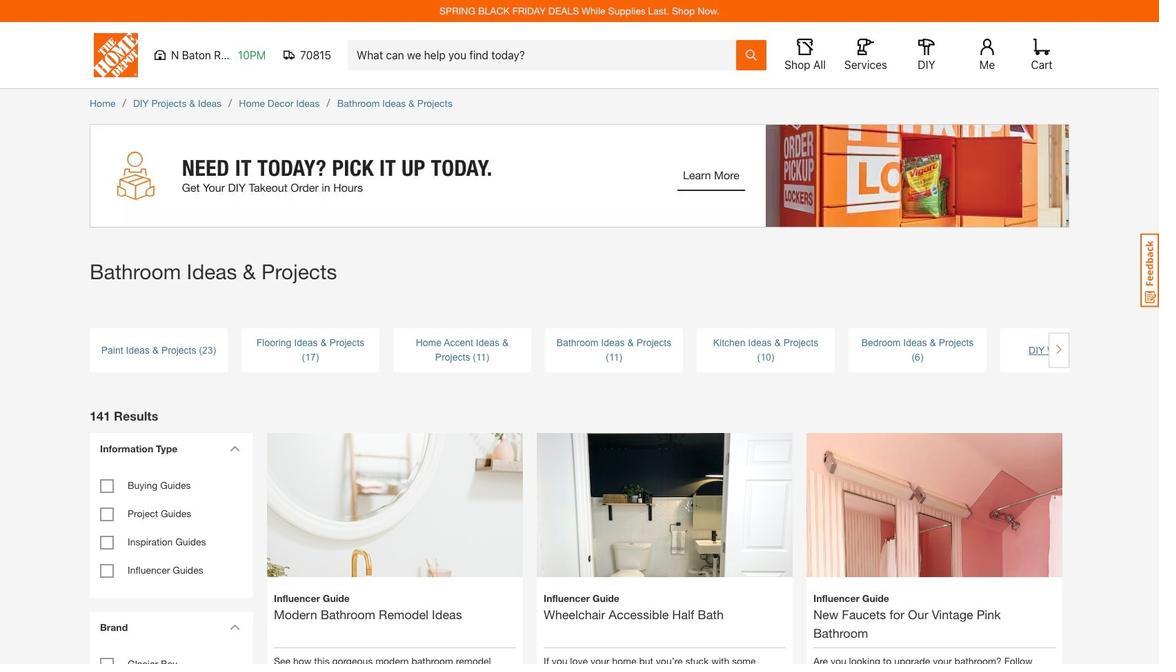 Task type: vqa. For each thing, say whether or not it's contained in the screenshot.
open drawer to view Services image
yes



Task type: locate. For each thing, give the bounding box(es) containing it.
open drawer to view account image
[[979, 55, 995, 72]]

open drawer to update zip code image
[[300, 48, 331, 62]]

search field icon image
[[746, 50, 757, 61]]



Task type: describe. For each thing, give the bounding box(es) containing it.
open drawer to view services image
[[844, 55, 887, 72]]

click to redirect to view my cart page image
[[1031, 55, 1052, 72]]

open drawer to view diy image
[[918, 55, 935, 72]]

open drawer to view shop all image
[[785, 55, 826, 72]]



